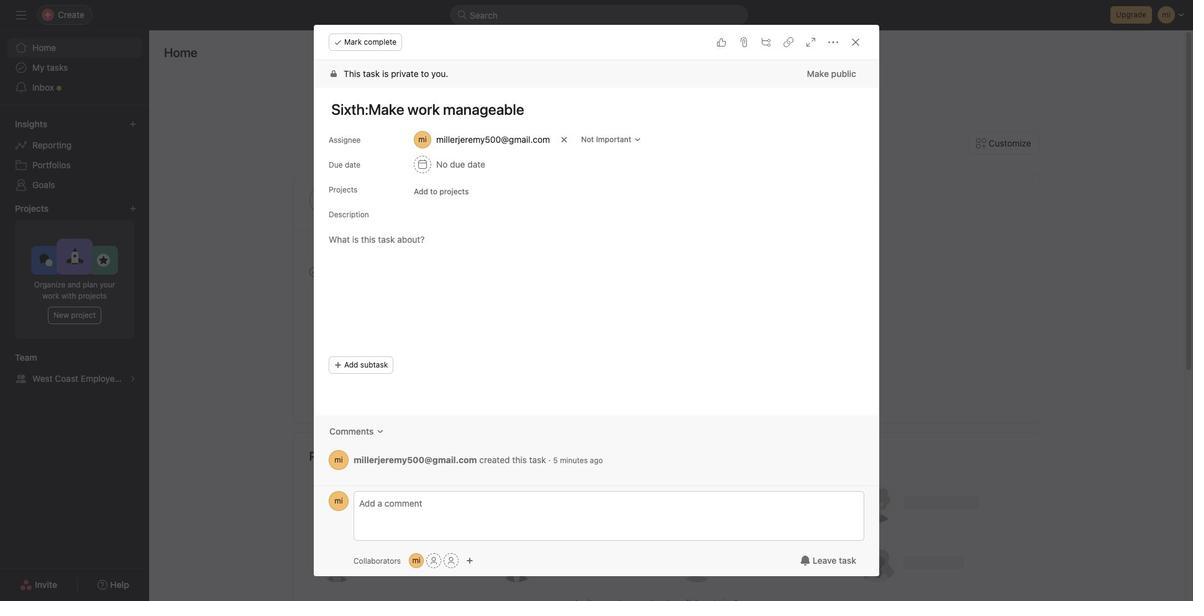 Task type: vqa. For each thing, say whether or not it's contained in the screenshot.
the right Sub-
no



Task type: locate. For each thing, give the bounding box(es) containing it.
mark complete image
[[307, 265, 322, 280]]

close task pane image
[[851, 37, 861, 47]]

full screen image
[[806, 37, 816, 47]]

Mark complete checkbox
[[307, 265, 322, 280]]

open user profile image
[[329, 492, 349, 512]]

0 likes. click to like this task image
[[717, 37, 727, 47]]

comments image
[[376, 428, 384, 436]]

add or remove collaborators image
[[409, 554, 424, 569]]

add profile photo image
[[309, 185, 339, 215]]

add or remove collaborators image
[[466, 558, 474, 565]]

list item
[[692, 219, 723, 250]]

main content
[[314, 60, 880, 486]]

more actions for this task image
[[829, 37, 839, 47]]

hide sidebar image
[[16, 10, 26, 20]]

add subtask image
[[762, 37, 772, 47]]

prominent image
[[458, 10, 468, 20]]



Task type: describe. For each thing, give the bounding box(es) containing it.
remove assignee image
[[561, 136, 568, 144]]

sixth:make work manageable dialog
[[314, 25, 880, 577]]

Task Name text field
[[320, 95, 865, 124]]

copy task link image
[[784, 37, 794, 47]]

attachments: add a file to this task,  sixth:make work manageable image
[[739, 37, 749, 47]]

open user profile image
[[329, 451, 349, 471]]

teams element
[[0, 347, 149, 392]]

global element
[[0, 30, 149, 105]]

projects element
[[0, 198, 149, 347]]

insights element
[[0, 113, 149, 198]]



